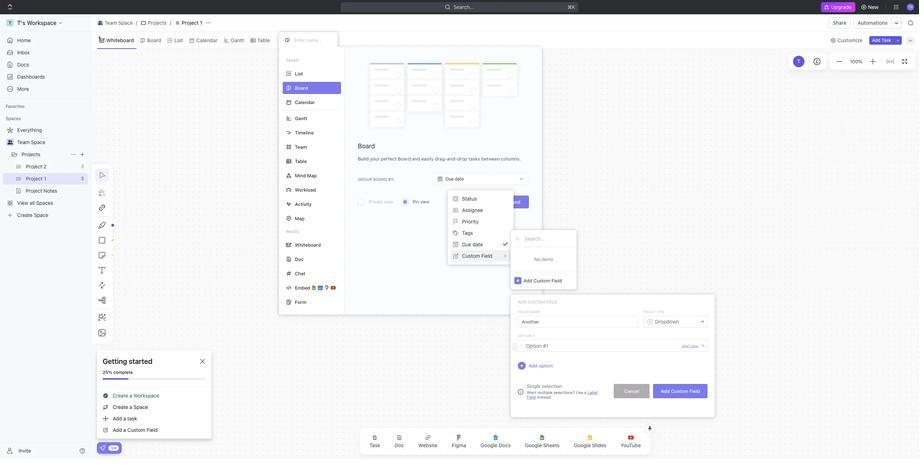 Task type: locate. For each thing, give the bounding box(es) containing it.
1 vertical spatial date
[[473, 242, 483, 248]]

group
[[358, 177, 372, 182]]

0 horizontal spatial docs
[[17, 62, 29, 68]]

google left slides
[[574, 443, 591, 449]]

date inside button
[[473, 242, 483, 248]]

t
[[798, 58, 801, 64]]

0 horizontal spatial team space link
[[17, 137, 87, 148]]

workspace
[[134, 393, 159, 399]]

1 horizontal spatial 1
[[533, 334, 535, 338]]

add task button
[[870, 36, 895, 45]]

whiteboard up chat
[[295, 242, 321, 248]]

priority
[[462, 219, 479, 225]]

user group image
[[98, 21, 103, 25]]

create up the create a space
[[113, 393, 128, 399]]

sidebar navigation
[[0, 14, 91, 460]]

table up mind
[[295, 158, 307, 164]]

a for workspace
[[130, 393, 132, 399]]

space down create a workspace
[[134, 405, 148, 411]]

1 right option
[[533, 334, 535, 338]]

3 google from the left
[[574, 443, 591, 449]]

0 vertical spatial projects link
[[139, 19, 169, 27]]

no items
[[534, 257, 553, 262]]

by:
[[388, 177, 395, 182]]

add color
[[682, 344, 699, 349]]

1 horizontal spatial date
[[473, 242, 483, 248]]

map
[[307, 173, 317, 179], [295, 216, 305, 221]]

assignee button
[[451, 205, 511, 216]]

due date inside dropdown button
[[446, 177, 464, 182]]

new button
[[859, 1, 883, 13]]

selections?
[[554, 391, 575, 395]]

invite
[[19, 448, 31, 454]]

0 vertical spatial due date
[[446, 177, 464, 182]]

automations
[[858, 20, 888, 26]]

doc up chat
[[295, 257, 304, 262]]

projects
[[148, 20, 167, 26], [21, 151, 40, 158]]

add
[[873, 37, 881, 43], [524, 278, 533, 284], [518, 300, 527, 305], [682, 344, 689, 349], [529, 363, 538, 369], [661, 389, 670, 394], [113, 416, 122, 422], [113, 428, 122, 434]]

0 vertical spatial projects
[[148, 20, 167, 26]]

list
[[175, 37, 183, 43], [295, 71, 303, 76]]

0 vertical spatial add custom field
[[524, 278, 562, 284]]

1 horizontal spatial doc
[[395, 443, 404, 449]]

0 vertical spatial docs
[[17, 62, 29, 68]]

team space
[[105, 20, 133, 26], [17, 139, 45, 145]]

board link
[[146, 35, 161, 45]]

favorites
[[6, 104, 25, 109]]

gantt
[[231, 37, 244, 43], [295, 115, 307, 121]]

due date for due date dropdown button
[[446, 177, 464, 182]]

0 horizontal spatial team
[[17, 139, 30, 145]]

2 vertical spatial board
[[506, 200, 521, 205]]

due date inside button
[[462, 242, 483, 248]]

onboarding checklist button element
[[100, 446, 106, 452]]

2 google from the left
[[525, 443, 542, 449]]

1 for project 1
[[200, 20, 202, 26]]

team right user group image
[[105, 20, 117, 26]]

list link
[[173, 35, 183, 45]]

name
[[529, 310, 540, 314]]

create
[[113, 393, 128, 399], [113, 405, 128, 411]]

project 1 link
[[173, 19, 204, 27]]

due date button
[[451, 239, 511, 251]]

add custom field button
[[654, 385, 708, 399]]

1 vertical spatial docs
[[499, 443, 511, 449]]

1 vertical spatial due
[[462, 242, 472, 248]]

2 vertical spatial add custom field
[[661, 389, 700, 394]]

0 vertical spatial doc
[[295, 257, 304, 262]]

/
[[136, 20, 137, 26], [170, 20, 171, 26]]

dropdown button
[[644, 316, 708, 328]]

1 vertical spatial whiteboard
[[295, 242, 321, 248]]

date for due date dropdown button
[[455, 177, 464, 182]]

0 horizontal spatial 1
[[200, 20, 202, 26]]

1 vertical spatial calendar
[[295, 99, 315, 105]]

0 vertical spatial team space link
[[96, 19, 135, 27]]

tree inside the sidebar navigation
[[3, 125, 88, 221]]

0 horizontal spatial list
[[175, 37, 183, 43]]

0 horizontal spatial board
[[147, 37, 161, 43]]

1 horizontal spatial list
[[295, 71, 303, 76]]

2 horizontal spatial space
[[134, 405, 148, 411]]

list down project 1 link on the top left of the page
[[175, 37, 183, 43]]

field
[[482, 253, 493, 259], [552, 278, 562, 284], [546, 300, 557, 305], [518, 310, 528, 314], [644, 310, 654, 314], [690, 389, 700, 394], [527, 395, 536, 400], [147, 428, 158, 434]]

upgrade
[[832, 4, 852, 10]]

1 / from the left
[[136, 20, 137, 26]]

1 horizontal spatial team space
[[105, 20, 133, 26]]

2 horizontal spatial google
[[574, 443, 591, 449]]

1 horizontal spatial table
[[295, 158, 307, 164]]

single
[[527, 384, 541, 390]]

calendar
[[196, 37, 218, 43], [295, 99, 315, 105]]

1 vertical spatial board
[[358, 143, 375, 150]]

1 vertical spatial table
[[295, 158, 307, 164]]

0 horizontal spatial /
[[136, 20, 137, 26]]

1 horizontal spatial google
[[525, 443, 542, 449]]

dashboards link
[[3, 71, 88, 83]]

space up whiteboard link
[[118, 20, 133, 26]]

task
[[882, 37, 892, 43], [370, 443, 381, 449]]

slides
[[592, 443, 607, 449]]

google slides
[[574, 443, 607, 449]]

1 google from the left
[[481, 443, 498, 449]]

a up task
[[130, 405, 132, 411]]

task left 'doc' button
[[370, 443, 381, 449]]

1 horizontal spatial due
[[462, 242, 472, 248]]

gantt up timeline
[[295, 115, 307, 121]]

share button
[[829, 17, 851, 29]]

2 / from the left
[[170, 20, 171, 26]]

0 vertical spatial 1
[[200, 20, 202, 26]]

0 horizontal spatial whiteboard
[[106, 37, 134, 43]]

tree containing team space
[[3, 125, 88, 221]]

doc inside button
[[395, 443, 404, 449]]

0 horizontal spatial gantt
[[231, 37, 244, 43]]

project 1
[[182, 20, 202, 26]]

google for google slides
[[574, 443, 591, 449]]

1 right project
[[200, 20, 202, 26]]

table
[[257, 37, 270, 43], [295, 158, 307, 164]]

calendar up timeline
[[295, 99, 315, 105]]

1 vertical spatial projects link
[[21, 149, 68, 160]]

onboarding checklist button image
[[100, 446, 106, 452]]

due for due date button
[[462, 242, 472, 248]]

date up 'status'
[[455, 177, 464, 182]]

option
[[539, 363, 553, 369]]

status button
[[451, 193, 511, 205]]

home link
[[3, 35, 88, 46]]

1 vertical spatial task
[[370, 443, 381, 449]]

status
[[462, 196, 477, 202]]

field inside label field
[[527, 395, 536, 400]]

1 horizontal spatial map
[[307, 173, 317, 179]]

1
[[200, 20, 202, 26], [533, 334, 535, 338]]

create for create a space
[[113, 405, 128, 411]]

0 vertical spatial task
[[882, 37, 892, 43]]

1 vertical spatial team space
[[17, 139, 45, 145]]

0 horizontal spatial google
[[481, 443, 498, 449]]

new
[[869, 4, 879, 10]]

0 vertical spatial board
[[147, 37, 161, 43]]

due inside dropdown button
[[446, 177, 454, 182]]

sheets
[[543, 443, 560, 449]]

a for custom
[[123, 428, 126, 434]]

field type
[[644, 310, 665, 314]]

team right user group icon
[[17, 139, 30, 145]]

team space inside the sidebar navigation
[[17, 139, 45, 145]]

task down automations button
[[882, 37, 892, 43]]

0 vertical spatial table
[[257, 37, 270, 43]]

2 create from the top
[[113, 405, 128, 411]]

map down activity
[[295, 216, 305, 221]]

calendar down project 1
[[196, 37, 218, 43]]

close image
[[200, 360, 205, 365]]

gantt left the table link in the left top of the page
[[231, 37, 244, 43]]

complete
[[113, 370, 133, 376]]

1 horizontal spatial whiteboard
[[295, 242, 321, 248]]

view button
[[279, 35, 302, 45]]

1 vertical spatial 1
[[533, 334, 535, 338]]

0 horizontal spatial task
[[370, 443, 381, 449]]

0 vertical spatial create
[[113, 393, 128, 399]]

docs
[[17, 62, 29, 68], [499, 443, 511, 449]]

team space up whiteboard link
[[105, 20, 133, 26]]

board inside board link
[[147, 37, 161, 43]]

color
[[690, 344, 699, 349]]

timeline
[[295, 130, 314, 136]]

team down timeline
[[295, 144, 307, 150]]

0 horizontal spatial space
[[31, 139, 45, 145]]

1 vertical spatial space
[[31, 139, 45, 145]]

1 vertical spatial map
[[295, 216, 305, 221]]

calendar link
[[195, 35, 218, 45]]

1 vertical spatial create
[[113, 405, 128, 411]]

doc right task button
[[395, 443, 404, 449]]

1 create from the top
[[113, 393, 128, 399]]

team
[[105, 20, 117, 26], [17, 139, 30, 145], [295, 144, 307, 150]]

0 horizontal spatial due
[[446, 177, 454, 182]]

a up the create a space
[[130, 393, 132, 399]]

space right user group icon
[[31, 139, 45, 145]]

table right gantt link on the top left
[[257, 37, 270, 43]]

due date up 'status'
[[446, 177, 464, 182]]

google docs
[[481, 443, 511, 449]]

1 vertical spatial gantt
[[295, 115, 307, 121]]

0 vertical spatial date
[[455, 177, 464, 182]]

1 vertical spatial doc
[[395, 443, 404, 449]]

1 horizontal spatial docs
[[499, 443, 511, 449]]

1 vertical spatial due date
[[462, 242, 483, 248]]

add custom field button
[[511, 272, 577, 290]]

favorites button
[[3, 102, 27, 111]]

started
[[129, 358, 153, 366]]

add task
[[873, 37, 892, 43]]

whiteboard left board link
[[106, 37, 134, 43]]

1/4
[[111, 446, 116, 451]]

google right figma
[[481, 443, 498, 449]]

tree
[[3, 125, 88, 221]]

table link
[[256, 35, 270, 45]]

figma
[[452, 443, 466, 449]]

1 vertical spatial projects
[[21, 151, 40, 158]]

due date
[[446, 177, 464, 182], [462, 242, 483, 248]]

add inside "button"
[[873, 37, 881, 43]]

date
[[455, 177, 464, 182], [473, 242, 483, 248]]

map right mind
[[307, 173, 317, 179]]

Enter name... field
[[293, 37, 332, 43]]

0 vertical spatial map
[[307, 173, 317, 179]]

a down add a task
[[123, 428, 126, 434]]

create up add a task
[[113, 405, 128, 411]]

0 vertical spatial space
[[118, 20, 133, 26]]

1 horizontal spatial /
[[170, 20, 171, 26]]

projects link
[[139, 19, 169, 27], [21, 149, 68, 160]]

a left task
[[123, 416, 126, 422]]

google left the sheets
[[525, 443, 542, 449]]

1 horizontal spatial task
[[882, 37, 892, 43]]

due inside button
[[462, 242, 472, 248]]

a
[[585, 391, 587, 395], [130, 393, 132, 399], [130, 405, 132, 411], [123, 416, 126, 422], [123, 428, 126, 434]]

tags button
[[451, 228, 511, 239]]

label
[[588, 391, 598, 395]]

a right use
[[585, 391, 587, 395]]

100% button
[[849, 57, 864, 66]]

date inside dropdown button
[[455, 177, 464, 182]]

inbox
[[17, 49, 30, 56]]

date up custom field
[[473, 242, 483, 248]]

customize button
[[829, 35, 865, 45]]

team space right user group icon
[[17, 139, 45, 145]]

due date up custom field
[[462, 242, 483, 248]]

0 vertical spatial calendar
[[196, 37, 218, 43]]

0 horizontal spatial projects
[[21, 151, 40, 158]]

0 vertical spatial due
[[446, 177, 454, 182]]

group board by:
[[358, 177, 395, 182]]

youtube
[[621, 443, 641, 449]]

0 horizontal spatial date
[[455, 177, 464, 182]]

1 horizontal spatial projects link
[[139, 19, 169, 27]]

list down view
[[295, 71, 303, 76]]

use
[[576, 391, 584, 395]]

0 horizontal spatial team space
[[17, 139, 45, 145]]



Task type: describe. For each thing, give the bounding box(es) containing it.
field inside custom field dropdown button
[[482, 253, 493, 259]]

add inside dropdown button
[[524, 278, 533, 284]]

add color button
[[682, 344, 699, 349]]

website button
[[413, 431, 443, 453]]

google sheets
[[525, 443, 560, 449]]

custom field
[[462, 253, 493, 259]]

cancel button
[[614, 385, 650, 399]]

view
[[288, 37, 300, 43]]

add a task
[[113, 416, 137, 422]]

want
[[527, 391, 537, 395]]

task inside the add task "button"
[[882, 37, 892, 43]]

embed
[[295, 285, 310, 291]]

getting started
[[103, 358, 153, 366]]

whiteboard link
[[105, 35, 134, 45]]

create for create a workspace
[[113, 393, 128, 399]]

selection
[[542, 384, 562, 390]]

home
[[17, 37, 31, 43]]

mind
[[295, 173, 306, 179]]

1 vertical spatial add custom field
[[518, 300, 557, 305]]

1 horizontal spatial gantt
[[295, 115, 307, 121]]

1 horizontal spatial board
[[358, 143, 375, 150]]

website
[[419, 443, 438, 449]]

figma button
[[446, 431, 472, 453]]

1 horizontal spatial calendar
[[295, 99, 315, 105]]

user group image
[[7, 140, 13, 145]]

doc button
[[389, 431, 410, 453]]

share
[[833, 20, 847, 26]]

add custom field inside add custom field dropdown button
[[524, 278, 562, 284]]

items
[[542, 257, 553, 262]]

board
[[373, 177, 387, 182]]

custom inside button
[[671, 389, 689, 394]]

form
[[295, 300, 307, 305]]

0 horizontal spatial table
[[257, 37, 270, 43]]

inbox link
[[3, 47, 88, 58]]

1 horizontal spatial space
[[118, 20, 133, 26]]

date for due date button
[[473, 242, 483, 248]]

search...
[[454, 4, 474, 10]]

0 horizontal spatial projects link
[[21, 149, 68, 160]]

projects inside tree
[[21, 151, 40, 158]]

chat
[[295, 271, 306, 277]]

multiple
[[538, 391, 553, 395]]

Enter name... text field
[[518, 316, 638, 328]]

create a workspace
[[113, 393, 159, 399]]

task button
[[364, 431, 386, 453]]

2 horizontal spatial team
[[295, 144, 307, 150]]

gantt link
[[229, 35, 244, 45]]

1 horizontal spatial team
[[105, 20, 117, 26]]

i
[[520, 390, 522, 395]]

single selection
[[527, 384, 562, 390]]

no
[[534, 257, 541, 262]]

google sheets button
[[520, 431, 566, 453]]

assignee
[[462, 207, 483, 213]]

custom field button
[[451, 251, 511, 262]]

Search... text field
[[525, 233, 573, 244]]

create a space
[[113, 405, 148, 411]]

upgrade link
[[822, 2, 856, 12]]

1 horizontal spatial projects
[[148, 20, 167, 26]]

Option name... text field
[[526, 341, 679, 352]]

2 vertical spatial space
[[134, 405, 148, 411]]

a for task
[[123, 416, 126, 422]]

0 horizontal spatial calendar
[[196, 37, 218, 43]]

priority button
[[451, 216, 511, 228]]

0 vertical spatial whiteboard
[[106, 37, 134, 43]]

activity
[[295, 201, 312, 207]]

25%
[[103, 370, 112, 376]]

docs link
[[3, 59, 88, 71]]

task inside task button
[[370, 443, 381, 449]]

type
[[655, 310, 665, 314]]

mind map
[[295, 173, 317, 179]]

0 vertical spatial gantt
[[231, 37, 244, 43]]

cancel
[[625, 389, 640, 394]]

field name
[[518, 310, 540, 314]]

google for google sheets
[[525, 443, 542, 449]]

tags
[[462, 230, 473, 236]]

0 vertical spatial list
[[175, 37, 183, 43]]

add custom field inside add custom field button
[[661, 389, 700, 394]]

due date button
[[433, 174, 529, 185]]

field inside add custom field dropdown button
[[552, 278, 562, 284]]

docs inside button
[[499, 443, 511, 449]]

due for due date dropdown button
[[446, 177, 454, 182]]

option
[[518, 334, 532, 338]]

dashboards
[[17, 74, 45, 80]]

1 vertical spatial list
[[295, 71, 303, 76]]

add inside button
[[661, 389, 670, 394]]

1 vertical spatial team space link
[[17, 137, 87, 148]]

option 1
[[518, 334, 535, 338]]

add a custom field
[[113, 428, 158, 434]]

100%
[[850, 59, 863, 64]]

0 vertical spatial team space
[[105, 20, 133, 26]]

add option
[[529, 363, 553, 369]]

google docs button
[[475, 431, 517, 453]]

field inside add custom field button
[[690, 389, 700, 394]]

want multiple selections? use a
[[527, 391, 588, 395]]

spaces
[[6, 116, 21, 121]]

docs inside the sidebar navigation
[[17, 62, 29, 68]]

⌘k
[[568, 4, 576, 10]]

2 horizontal spatial board
[[506, 200, 521, 205]]

0 horizontal spatial doc
[[295, 257, 304, 262]]

task
[[127, 416, 137, 422]]

automations button
[[855, 18, 892, 28]]

youtube button
[[615, 431, 647, 453]]

a for space
[[130, 405, 132, 411]]

due date for due date button
[[462, 242, 483, 248]]

space inside the sidebar navigation
[[31, 139, 45, 145]]

instead.
[[536, 395, 552, 400]]

team inside tree
[[17, 139, 30, 145]]

0 horizontal spatial map
[[295, 216, 305, 221]]

1 for option 1
[[533, 334, 535, 338]]

view button
[[279, 32, 302, 49]]

1 horizontal spatial team space link
[[96, 19, 135, 27]]

google slides button
[[568, 431, 612, 453]]

project
[[182, 20, 199, 26]]

google for google docs
[[481, 443, 498, 449]]

getting
[[103, 358, 127, 366]]



Task type: vqa. For each thing, say whether or not it's contained in the screenshot.
"Google Single Sign-On (SSO)"
no



